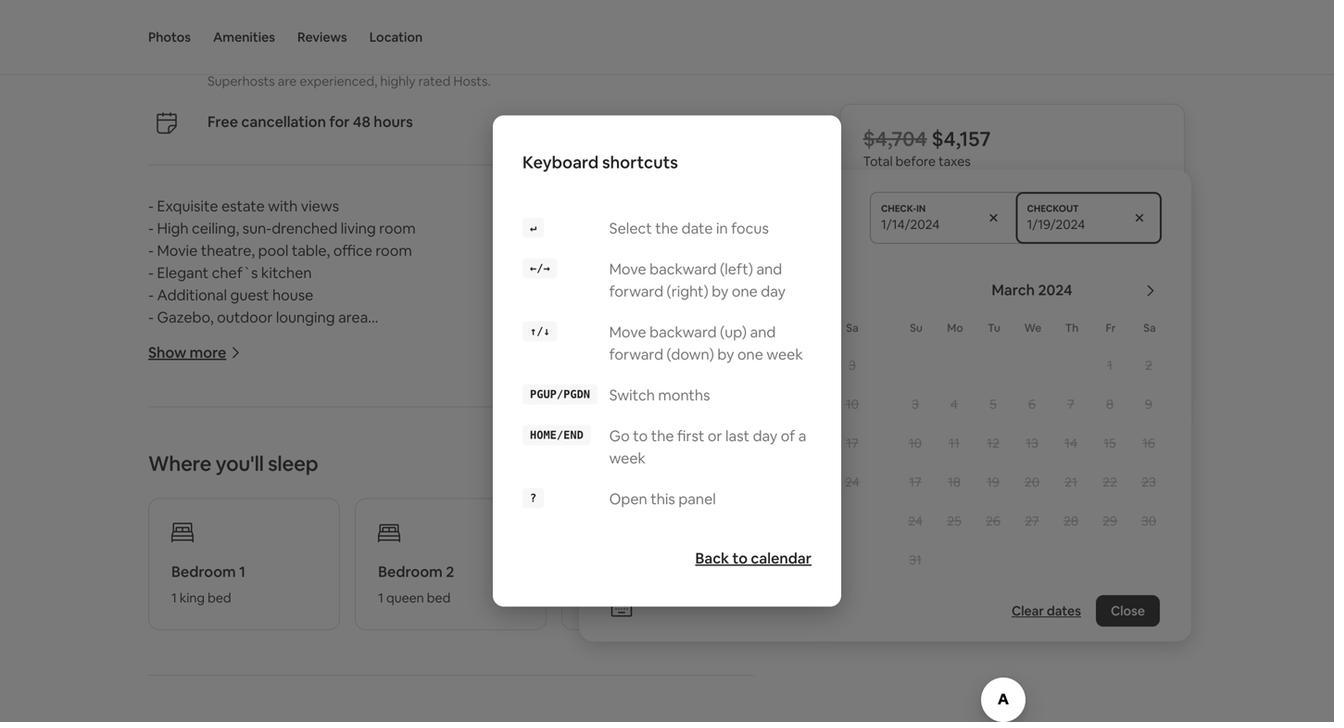 Task type: locate. For each thing, give the bounding box(es) containing it.
2024
[[652, 223, 681, 240], [735, 223, 764, 240], [751, 280, 786, 299], [1039, 280, 1073, 299]]

bed for 2
[[427, 589, 451, 606]]

move inside the move backward (up) and forward (down) by one week
[[609, 323, 647, 342]]

they
[[642, 441, 673, 460]]

2 bed from the left
[[427, 589, 451, 606]]

23, friday, february 2024. unavailable button
[[795, 463, 832, 500]]

ideal
[[420, 552, 452, 571]]

of right art
[[582, 664, 596, 683]]

2 4 from the left
[[951, 396, 958, 412]]

this inside this elegant wine country estate is perfectly located within walking distance of award- winning wineries and vineyards. the main house offers high ceilings, ornate wood trimmings, and plenty of space for large groups. guests will rejoice when they step into the fully equipped chef's kitchen, 26 seat private movie theater, and beautiful two-story guest house– complete with a full kitchen, billiards table, and 82-inch screen tv. outside, there's never a dull moment with amenities for all ages, including a private pool and lounge, outdoor kitchen and built-in grill, and a fully-equipped playhouse. with a beautiful gazebo on the property, this home is an ideal place to watch the sunset over the hills with your favorite people, wine glass in hand.
[[316, 552, 341, 571]]

tu down march
[[988, 321, 1001, 335]]

1 horizontal spatial tu
[[988, 321, 1001, 335]]

1 horizontal spatial 17
[[909, 474, 922, 490]]

first
[[678, 426, 705, 445]]

are left "$296" at the bottom
[[1028, 455, 1050, 474]]

30 button
[[1130, 502, 1169, 539]]

forward
[[609, 282, 664, 301], [609, 345, 664, 364]]

4 up your
[[951, 396, 958, 412]]

2 jan from the left
[[692, 223, 713, 240]]

0 vertical spatial private
[[429, 463, 477, 482]]

to left next image
[[733, 549, 748, 568]]

16 button down 9
[[1130, 424, 1169, 462]]

february 2024
[[686, 280, 786, 299]]

two-
[[674, 463, 707, 482]]

0 vertical spatial this
[[651, 489, 676, 508]]

1 vertical spatial over
[[633, 552, 663, 571]]

additional
[[157, 285, 227, 304]]

0 horizontal spatial in
[[365, 575, 377, 594]]

0 horizontal spatial 14
[[729, 435, 742, 451]]

office
[[333, 241, 372, 260]]

24 down months.
[[908, 513, 923, 529]]

0 vertical spatial 3
[[849, 357, 856, 374]]

to inside go to the first or last day of a week
[[633, 426, 648, 445]]

19
[[987, 474, 1000, 490]]

is
[[373, 397, 383, 416], [386, 552, 397, 571], [566, 619, 576, 638]]

jan left 14,
[[609, 223, 630, 240]]

equipped up the house–
[[206, 463, 272, 482]]

1 horizontal spatial 12
[[987, 435, 1000, 451]]

amenities button
[[213, 0, 275, 74]]

0 vertical spatial week
[[767, 345, 803, 364]]

a left full
[[344, 486, 352, 505]]

0 vertical spatial are
[[278, 73, 297, 89]]

2 12 from the left
[[987, 435, 1000, 451]]

bed inside bedroom 2 1 queen bed
[[427, 589, 451, 606]]

the inside go to the first or last day of a week
[[651, 426, 674, 445]]

1 horizontal spatial 6 button
[[1013, 386, 1052, 423]]

1 vertical spatial guest
[[148, 486, 187, 505]]

and
[[757, 260, 782, 279], [750, 323, 776, 342], [264, 419, 290, 438], [224, 441, 250, 460], [582, 463, 607, 482], [533, 486, 559, 505], [683, 508, 709, 527], [315, 530, 340, 549], [425, 530, 451, 549], [392, 619, 418, 638], [473, 641, 499, 660], [669, 664, 695, 683], [478, 708, 503, 722]]

2 forward from the top
[[609, 345, 664, 364]]

1 mo from the left
[[650, 321, 666, 335]]

1 vertical spatial private
[[599, 508, 646, 527]]

2 su from the left
[[910, 321, 923, 335]]

0 horizontal spatial house
[[272, 285, 314, 304]]

offers inside this elegant wine country estate is perfectly located within walking distance of award- winning wineries and vineyards. the main house offers high ceilings, ornate wood trimmings, and plenty of space for large groups. guests will rejoice when they step into the fully equipped chef's kitchen, 26 seat private movie theater, and beautiful two-story guest house– complete with a full kitchen, billiards table, and 82-inch screen tv. outside, there's never a dull moment with amenities for all ages, including a private pool and lounge, outdoor kitchen and built-in grill, and a fully-equipped playhouse. with a beautiful gazebo on the property, this home is an ideal place to watch the sunset over the hills with your favorite people, wine glass in hand.
[[474, 419, 514, 438]]

forward for move backward (up) and forward (down) by one week
[[609, 345, 664, 364]]

seat
[[397, 463, 426, 482]]

1/19/2024
[[1024, 216, 1083, 233]]

outdoor down chef`s
[[217, 308, 273, 327]]

house inside - exquisite estate with views - high ceiling, sun-drenched living room - movie theatre, pool table, office room - elegant chef`s kitchen - additional guest house - gazebo, outdoor lounging area
[[272, 285, 314, 304]]

with right hills
[[721, 552, 751, 571]]

1 horizontal spatial 6
[[1029, 396, 1036, 412]]

wineries up "who"
[[414, 641, 470, 660]]

11 up your
[[949, 435, 960, 451]]

week down go
[[609, 449, 646, 468]]

move inside 'move backward (left) and forward (right) by one day'
[[609, 260, 647, 279]]

with inside only a short drive from los angeles and san diego, temecula is a charming town with lots of character. known for its upscale wineries and extensive vineyards, temecula offers plenty of unique opportunities for those who appreciate the art of the grape and delicious food. not a fan of wine? worry not, this town has plenty of other attractions such as golf, hot air ballooning, farmers markets, and shopping. at the heart of teme
[[696, 619, 726, 638]]

2 th from the left
[[1066, 321, 1079, 335]]

1 bed from the left
[[208, 589, 231, 606]]

25 button
[[935, 502, 974, 539]]

1 vertical spatial by
[[718, 345, 734, 364]]

th
[[768, 321, 782, 335], [1066, 321, 1079, 335]]

su for fr
[[910, 321, 923, 335]]

and up appreciate
[[473, 641, 499, 660]]

temecula
[[497, 619, 563, 638], [642, 641, 708, 660]]

1 we from the left
[[727, 321, 745, 335]]

1 vertical spatial move
[[609, 323, 647, 342]]

2 vertical spatial is
[[566, 619, 576, 638]]

king inside bedroom 1 1 king bed
[[180, 589, 205, 606]]

one down (left)
[[732, 282, 758, 301]]

dates for your
[[987, 455, 1025, 474]]

short
[[194, 619, 230, 638]]

queen
[[386, 589, 424, 606]]

1 horizontal spatial estate
[[326, 397, 369, 416]]

0 horizontal spatial 13 button
[[678, 424, 716, 462]]

0 horizontal spatial equipped
[[206, 463, 272, 482]]

2 16 button from the left
[[1130, 424, 1169, 462]]

guest inside - exquisite estate with views - high ceiling, sun-drenched living room - movie theatre, pool table, office room - elegant chef`s kitchen - additional guest house - gazebo, outdoor lounging area
[[230, 285, 269, 304]]

2 horizontal spatial 3
[[912, 396, 919, 412]]

10 right 9, friday, february 2024. unavailable button
[[846, 396, 859, 412]]

24 button
[[833, 463, 872, 500], [896, 502, 935, 539]]

10 button
[[833, 386, 872, 423], [896, 424, 935, 462]]

move down 14,
[[609, 260, 647, 279]]

22, thursday, february 2024. unavailable button
[[756, 463, 793, 500]]

1 11 button from the left
[[600, 424, 639, 462]]

16 button
[[794, 424, 833, 462], [1130, 424, 1169, 462]]

high
[[157, 219, 189, 238]]

1 4 button from the left
[[600, 386, 639, 423]]

1 vertical spatial plenty
[[148, 664, 191, 683]]

wine?
[[333, 686, 372, 705]]

and inside 'move backward (left) and forward (right) by one day'
[[757, 260, 782, 279]]

appreciate
[[455, 664, 529, 683]]

1 sa from the left
[[846, 321, 859, 335]]

bedroom inside bedroom 2 1 queen bed
[[378, 562, 443, 581]]

beautiful up screen
[[611, 463, 671, 482]]

room right the office
[[376, 241, 412, 260]]

back to calendar button
[[686, 540, 821, 577]]

and down moment
[[315, 530, 340, 549]]

0 vertical spatial day
[[761, 282, 786, 301]]

one inside 'move backward (left) and forward (right) by one day'
[[732, 282, 758, 301]]

1 horizontal spatial dates
[[1047, 602, 1082, 619]]

house inside this elegant wine country estate is perfectly located within walking distance of award- winning wineries and vineyards. the main house offers high ceilings, ornate wood trimmings, and plenty of space for large groups. guests will rejoice when they step into the fully equipped chef's kitchen, 26 seat private movie theater, and beautiful two-story guest house– complete with a full kitchen, billiards table, and 82-inch screen tv. outside, there's never a dull moment with amenities for all ages, including a private pool and lounge, outdoor kitchen and built-in grill, and a fully-equipped playhouse. with a beautiful gazebo on the property, this home is an ideal place to watch the sunset over the hills with your favorite people, wine glass in hand.
[[430, 419, 471, 438]]

1 12 from the left
[[652, 435, 664, 451]]

1 vertical spatial 10
[[909, 435, 922, 451]]

0 vertical spatial one
[[732, 282, 758, 301]]

17 button up than
[[833, 424, 872, 462]]

watch
[[513, 552, 555, 571]]

8, thursday, february 2024. unavailable button
[[756, 386, 793, 423]]

pool down the sun-
[[258, 241, 289, 260]]

1 16 button from the left
[[794, 424, 833, 462]]

1 13 from the left
[[691, 435, 703, 451]]

bedroom for bedroom 1
[[171, 562, 236, 581]]

2 mo from the left
[[947, 321, 964, 335]]

0 horizontal spatial 24
[[845, 474, 860, 490]]

sun-
[[243, 219, 272, 238]]

one for (up)
[[738, 345, 764, 364]]

we down february 2024
[[727, 321, 745, 335]]

- left additional
[[148, 285, 154, 304]]

3
[[849, 357, 856, 374], [912, 396, 919, 412], [891, 492, 899, 511]]

is left 'an'
[[386, 552, 397, 571]]

0 horizontal spatial we
[[727, 321, 745, 335]]

1 th from the left
[[768, 321, 782, 335]]

are up cancellation
[[278, 73, 297, 89]]

1 13 button from the left
[[678, 424, 716, 462]]

0 vertical spatial 3 button
[[833, 347, 872, 384]]

theater,
[[525, 463, 578, 482]]

- left exquisite
[[148, 196, 154, 215]]

total
[[864, 153, 893, 170]]

by inside the move backward (up) and forward (down) by one week
[[718, 345, 734, 364]]

1 vertical spatial 26
[[986, 513, 1001, 529]]

2 kitchen from the top
[[261, 530, 311, 549]]

one inside the move backward (up) and forward (down) by one week
[[738, 345, 764, 364]]

2 vertical spatial this
[[451, 686, 476, 705]]

show
[[148, 343, 186, 362]]

15 up 22, thursday, february 2024. unavailable button
[[769, 435, 781, 451]]

1 horizontal spatial su
[[910, 321, 923, 335]]

0 vertical spatial temecula
[[497, 619, 563, 638]]

with up drenched
[[268, 196, 298, 215]]

1 horizontal spatial wine
[[292, 575, 325, 594]]

2 5 button from the left
[[974, 386, 1013, 423]]

1 horizontal spatial th
[[1066, 321, 1079, 335]]

1 16 from the left
[[807, 435, 820, 451]]

1 vertical spatial room
[[376, 241, 412, 260]]

6 button up first
[[678, 386, 716, 423]]

- left swimming
[[148, 330, 154, 349]]

all
[[466, 508, 480, 527]]

12 button up 19
[[974, 424, 1013, 462]]

backward inside 'move backward (left) and forward (right) by one day'
[[650, 260, 717, 279]]

up and down arrow keys, image
[[523, 321, 558, 342]]

forward inside the move backward (up) and forward (down) by one week
[[609, 345, 664, 364]]

2 13 from the left
[[1026, 435, 1039, 451]]

15 button up the '22' button
[[1091, 424, 1130, 462]]

location
[[370, 29, 423, 45]]

by
[[712, 282, 729, 301], [718, 345, 734, 364]]

0 horizontal spatial dates
[[987, 455, 1025, 474]]

and up the house–
[[224, 441, 250, 460]]

0 vertical spatial 26
[[377, 463, 394, 482]]

private
[[429, 463, 477, 482], [599, 508, 646, 527]]

jan left 19,
[[692, 223, 713, 240]]

plenty up 'chef's'
[[253, 441, 296, 460]]

10 for the right 10 button
[[909, 435, 922, 451]]

question mark, image
[[523, 488, 544, 508]]

0 horizontal spatial offers
[[474, 419, 514, 438]]

1 horizontal spatial king
[[593, 589, 618, 606]]

15 for first 15 button from the right
[[1104, 435, 1117, 451]]

mo for fr
[[947, 321, 964, 335]]

0 horizontal spatial jan
[[609, 223, 630, 240]]

good price.
[[864, 455, 945, 474]]

1 vertical spatial last
[[864, 492, 888, 511]]

th for sa
[[768, 321, 782, 335]]

by for (up)
[[718, 345, 734, 364]]

rated
[[419, 73, 451, 89]]

1 tu from the left
[[691, 321, 703, 335]]

week inside the move backward (up) and forward (down) by one week
[[767, 345, 803, 364]]

trimmings,
[[148, 441, 221, 460]]

wine right elegant
[[234, 397, 266, 416]]

last inside your dates are $296 less than the avg. nightly rate over the last 3 months.
[[864, 492, 888, 511]]

wineries inside only a short drive from los angeles and san diego, temecula is a charming town with lots of character. known for its upscale wineries and extensive vineyards, temecula offers plenty of unique opportunities for those who appreciate the art of the grape and delicious food. not a fan of wine? worry not, this town has plenty of other attractions such as golf, hot air ballooning, farmers markets, and shopping. at the heart of teme
[[414, 641, 470, 660]]

week inside go to the first or last day of a week
[[609, 449, 646, 468]]

this inside only a short drive from los angeles and san diego, temecula is a charming town with lots of character. known for its upscale wineries and extensive vineyards, temecula offers plenty of unique opportunities for those who appreciate the art of the grape and delicious food. not a fan of wine? worry not, this town has plenty of other attractions such as golf, hot air ballooning, farmers markets, and shopping. at the heart of teme
[[451, 686, 476, 705]]

mo for sa
[[650, 321, 666, 335]]

2 bedroom from the left
[[378, 562, 443, 581]]

photos button
[[148, 0, 191, 74]]

26
[[377, 463, 394, 482], [986, 513, 1001, 529]]

15 up less
[[1104, 435, 1117, 451]]

months
[[658, 386, 710, 405]]

24
[[845, 474, 860, 490], [908, 513, 923, 529]]

glass
[[328, 575, 362, 594]]

2 16 from the left
[[1143, 435, 1156, 451]]

bedroom inside bedroom 1 1 king bed
[[171, 562, 236, 581]]

13 up 20
[[1026, 435, 1039, 451]]

clear dates button
[[1005, 595, 1089, 627]]

move for move backward (left) and forward (right) by one day
[[609, 260, 647, 279]]

a down 9, friday, february 2024. unavailable button
[[799, 426, 807, 445]]

wine down property,
[[292, 575, 325, 594]]

0 horizontal spatial 26
[[377, 463, 394, 482]]

ceilings,
[[550, 419, 605, 438]]

1 vertical spatial temecula
[[642, 641, 708, 660]]

billiards
[[436, 486, 488, 505]]

4 button up your
[[935, 386, 974, 423]]

area
[[338, 308, 368, 327]]

town right charming
[[658, 619, 693, 638]]

bedroom 1 1 king bed
[[171, 562, 246, 606]]

extensive
[[502, 641, 568, 660]]

1 horizontal spatial 11
[[949, 435, 960, 451]]

wineries
[[205, 419, 261, 438], [414, 641, 470, 660]]

1 4 from the left
[[615, 396, 623, 412]]

of up the ballooning, at the left bottom of page
[[315, 686, 330, 705]]

0 horizontal spatial th
[[768, 321, 782, 335]]

0 horizontal spatial beautiful
[[611, 463, 671, 482]]

1 kitchen from the top
[[261, 263, 312, 282]]

28, wednesday, february 2024. unavailable button
[[717, 502, 754, 539]]

0 vertical spatial wine
[[234, 397, 266, 416]]

0 horizontal spatial 17
[[846, 435, 859, 451]]

bed up san
[[427, 589, 451, 606]]

mo
[[650, 321, 666, 335], [947, 321, 964, 335]]

wine
[[234, 397, 266, 416], [292, 575, 325, 594]]

unique
[[212, 664, 258, 683]]

of down 8, thursday, february 2024. unavailable button
[[781, 426, 795, 445]]

1 horizontal spatial in
[[379, 530, 391, 549]]

0 horizontal spatial this
[[316, 552, 341, 571]]

6 button left 7
[[1013, 386, 1052, 423]]

1 horizontal spatial jan
[[692, 223, 713, 240]]

26 down your dates are $296 less than the avg. nightly rate over the last 3 months.
[[986, 513, 1001, 529]]

0 vertical spatial guest
[[230, 285, 269, 304]]

1 horizontal spatial mo
[[947, 321, 964, 335]]

pool up with
[[650, 508, 680, 527]]

Add date text field
[[1027, 216, 1118, 233]]

0 horizontal spatial bedroom
[[171, 562, 236, 581]]

2 we from the left
[[1025, 321, 1042, 335]]

0 horizontal spatial over
[[633, 552, 663, 571]]

20 button
[[1013, 463, 1052, 500]]

offers inside only a short drive from los angeles and san diego, temecula is a charming town with lots of character. known for its upscale wineries and extensive vineyards, temecula offers plenty of unique opportunities for those who appreciate the art of the grape and delicious food. not a fan of wine? worry not, this town has plenty of other attractions such as golf, hot air ballooning, farmers markets, and shopping. at the heart of teme
[[711, 641, 751, 660]]

2 inside button
[[1146, 357, 1153, 374]]

to inside button
[[733, 549, 748, 568]]

avg.
[[924, 473, 952, 492]]

1 14 from the left
[[729, 435, 742, 451]]

2 king from the left
[[593, 589, 618, 606]]

1 horizontal spatial we
[[1025, 321, 1042, 335]]

2 backward from the top
[[650, 323, 717, 342]]

11 button up 18 button at the right bottom of page
[[935, 424, 974, 462]]

0 horizontal spatial 15
[[769, 435, 781, 451]]

0 horizontal spatial sa
[[846, 321, 859, 335]]

hand.
[[380, 575, 418, 594]]

to for the
[[633, 426, 648, 445]]

mo down 'move backward (left) and forward (right) by one day'
[[650, 321, 666, 335]]

20
[[1025, 474, 1040, 490]]

17
[[846, 435, 859, 451], [909, 474, 922, 490]]

next image
[[748, 559, 759, 570]]

tu
[[691, 321, 703, 335], [988, 321, 1001, 335]]

elegant
[[157, 263, 209, 282]]

is up the
[[373, 397, 383, 416]]

1 vertical spatial dates
[[1047, 602, 1082, 619]]

by inside 'move backward (left) and forward (right) by one day'
[[712, 282, 729, 301]]

move for move backward (up) and forward (down) by one week
[[609, 323, 647, 342]]

1 forward from the top
[[609, 282, 664, 301]]

0 horizontal spatial 17 button
[[833, 424, 872, 462]]

outdoor inside this elegant wine country estate is perfectly located within walking distance of award- winning wineries and vineyards. the main house offers high ceilings, ornate wood trimmings, and plenty of space for large groups. guests will rejoice when they step into the fully equipped chef's kitchen, 26 seat private movie theater, and beautiful two-story guest house– complete with a full kitchen, billiards table, and 82-inch screen tv. outside, there's never a dull moment with amenities for all ages, including a private pool and lounge, outdoor kitchen and built-in grill, and a fully-equipped playhouse. with a beautiful gazebo on the property, this home is an ideal place to watch the sunset over the hills with your favorite people, wine glass in hand.
[[202, 530, 257, 549]]

1 bedroom from the left
[[171, 562, 236, 581]]

gazebo
[[148, 552, 199, 571]]

we for sa
[[727, 321, 745, 335]]

su
[[613, 321, 626, 335], [910, 321, 923, 335]]

house up the lounging
[[272, 285, 314, 304]]

0 horizontal spatial su
[[613, 321, 626, 335]]

king
[[180, 589, 205, 606], [593, 589, 618, 606]]

12 up 19
[[987, 435, 1000, 451]]

house up groups.
[[430, 419, 471, 438]]

- left high
[[148, 219, 154, 238]]

6 left 7 button
[[1029, 396, 1036, 412]]

$4,157
[[932, 126, 991, 152]]

wineries up where you'll sleep
[[205, 419, 261, 438]]

0 horizontal spatial 12
[[652, 435, 664, 451]]

16 down 9
[[1143, 435, 1156, 451]]

1 vertical spatial table,
[[491, 486, 530, 505]]

1 vertical spatial backward
[[650, 323, 717, 342]]

kitchen inside - exquisite estate with views - high ceiling, sun-drenched living room - movie theatre, pool table, office room - elegant chef`s kitchen - additional guest house - gazebo, outdoor lounging area
[[261, 263, 312, 282]]

back to calendar
[[696, 549, 812, 568]]

to right place
[[495, 552, 510, 571]]

table,
[[292, 241, 330, 260], [491, 486, 530, 505]]

backward for (right)
[[650, 260, 717, 279]]

1 vertical spatial outdoor
[[202, 530, 257, 549]]

room
[[379, 219, 416, 238], [376, 241, 412, 260]]

2 5 from the left
[[990, 396, 997, 412]]

9 button
[[1130, 386, 1169, 423]]

11 button left the they
[[600, 424, 639, 462]]

offers up attractions
[[711, 641, 751, 660]]

town down appreciate
[[479, 686, 514, 705]]

1 horizontal spatial guest
[[230, 285, 269, 304]]

2 15 from the left
[[1104, 435, 1117, 451]]

move up switch
[[609, 323, 647, 342]]

day right 'february'
[[761, 282, 786, 301]]

room right living at the top left of the page
[[379, 219, 416, 238]]

2 horizontal spatial is
[[566, 619, 576, 638]]

show more button
[[148, 343, 241, 362]]

1 backward from the top
[[650, 260, 717, 279]]

1 horizontal spatial 16
[[1143, 435, 1156, 451]]

2 tu from the left
[[988, 321, 1001, 335]]

known
[[265, 641, 313, 660]]

0 vertical spatial offers
[[474, 419, 514, 438]]

tu for fr
[[988, 321, 1001, 335]]

kitchen inside this elegant wine country estate is perfectly located within walking distance of award- winning wineries and vineyards. the main house offers high ceilings, ornate wood trimmings, and plenty of space for large groups. guests will rejoice when they step into the fully equipped chef's kitchen, 26 seat private movie theater, and beautiful two-story guest house– complete with a full kitchen, billiards table, and 82-inch screen tv. outside, there's never a dull moment with amenities for all ages, including a private pool and lounge, outdoor kitchen and built-in grill, and a fully-equipped playhouse. with a beautiful gazebo on the property, this home is an ideal place to watch the sunset over the hills with your favorite people, wine glass in hand.
[[261, 530, 311, 549]]

chef`s
[[212, 263, 258, 282]]

1 horizontal spatial week
[[767, 345, 803, 364]]

1 horizontal spatial over
[[1036, 473, 1066, 492]]

0 horizontal spatial mo
[[650, 321, 666, 335]]

0 vertical spatial equipped
[[206, 463, 272, 482]]

1 horizontal spatial 10 button
[[896, 424, 935, 462]]

hills
[[693, 552, 718, 571]]

14 button
[[716, 424, 755, 462], [1052, 424, 1091, 462]]

10 button right 9, friday, february 2024. unavailable button
[[833, 386, 872, 423]]

1 horizontal spatial 10
[[909, 435, 922, 451]]

21, wednesday, february 2024. unavailable button
[[717, 463, 754, 500]]

0 vertical spatial 2
[[1146, 357, 1153, 374]]

0 horizontal spatial 4 button
[[600, 386, 639, 423]]

10 button up avg.
[[896, 424, 935, 462]]

1 5 button from the left
[[639, 386, 678, 423]]

tu up (down)
[[691, 321, 703, 335]]

week
[[767, 345, 803, 364], [609, 449, 646, 468]]

table, down drenched
[[292, 241, 330, 260]]

1 horizontal spatial 13
[[1026, 435, 1039, 451]]

only a short drive from los angeles and san diego, temecula is a charming town with lots of character. known for its upscale wineries and extensive vineyards, temecula offers plenty of unique opportunities for those who appreciate the art of the grape and delicious food. not a fan of wine? worry not, this town has plenty of other attractions such as golf, hot air ballooning, farmers markets, and shopping. at the heart of teme
[[148, 619, 755, 722]]

angeles
[[334, 619, 389, 638]]

ages,
[[483, 508, 519, 527]]

with up built-
[[340, 508, 370, 527]]

0 vertical spatial 10
[[846, 396, 859, 412]]

6
[[693, 396, 701, 412], [1029, 396, 1036, 412]]

1 1 button from the left
[[755, 347, 794, 384]]

this up markets,
[[451, 686, 476, 705]]

pgup/pgdn
[[530, 388, 590, 401]]

2 14 from the left
[[1065, 435, 1078, 451]]

6 up first
[[693, 396, 701, 412]]

right and left arrow keys, image
[[523, 258, 558, 279]]

with inside - exquisite estate with views - high ceiling, sun-drenched living room - movie theatre, pool table, office room - elegant chef`s kitchen - additional guest house - gazebo, outdoor lounging area
[[268, 196, 298, 215]]

12 for second 12 "button" from the left
[[987, 435, 1000, 451]]

26 inside "button"
[[986, 513, 1001, 529]]

forward inside 'move backward (left) and forward (right) by one day'
[[609, 282, 664, 301]]

table, left "?"
[[491, 486, 530, 505]]

backward up (right)
[[650, 260, 717, 279]]

1 horizontal spatial table,
[[491, 486, 530, 505]]

bed inside bedroom 1 1 king bed
[[208, 589, 231, 606]]

for up wine?
[[358, 664, 378, 683]]

of
[[668, 397, 682, 416], [781, 426, 795, 445], [300, 441, 314, 460], [176, 641, 191, 660], [195, 664, 209, 683], [582, 664, 596, 683], [315, 686, 330, 705], [590, 686, 604, 705], [663, 708, 677, 722]]

is up vineyards,
[[566, 619, 576, 638]]

1 15 from the left
[[769, 435, 781, 451]]

0 horizontal spatial 5 button
[[639, 386, 678, 423]]

switch
[[609, 386, 655, 405]]

1 6 from the left
[[693, 396, 701, 412]]

plenty down art
[[544, 686, 587, 705]]

1 king from the left
[[180, 589, 205, 606]]

2 4 button from the left
[[935, 386, 974, 423]]

0 horizontal spatial tu
[[691, 321, 703, 335]]

1 button up 8, thursday, february 2024. unavailable button
[[755, 347, 794, 384]]

4
[[615, 396, 623, 412], [951, 396, 958, 412]]

wineries inside this elegant wine country estate is perfectly located within walking distance of award- winning wineries and vineyards. the main house offers high ceilings, ornate wood trimmings, and plenty of space for large groups. guests will rejoice when they step into the fully equipped chef's kitchen, 26 seat private movie theater, and beautiful two-story guest house– complete with a full kitchen, billiards table, and 82-inch screen tv. outside, there's never a dull moment with amenities for all ages, including a private pool and lounge, outdoor kitchen and built-in grill, and a fully-equipped playhouse. with a beautiful gazebo on the property, this home is an ideal place to watch the sunset over the hills with your favorite people, wine glass in hand.
[[205, 419, 261, 438]]

2 move from the top
[[609, 323, 647, 342]]

plenty up delicious
[[148, 664, 191, 683]]

10
[[846, 396, 859, 412], [909, 435, 922, 451]]

1 vertical spatial 10 button
[[896, 424, 935, 462]]

1 horizontal spatial this
[[451, 686, 476, 705]]

16 button down 9, friday, february 2024. unavailable button
[[794, 424, 833, 462]]

backward inside the move backward (up) and forward (down) by one week
[[650, 323, 717, 342]]

distance
[[607, 397, 665, 416]]

4 for second the 4 button from left
[[951, 396, 958, 412]]

1 su from the left
[[613, 321, 626, 335]]

1 vertical spatial this
[[316, 552, 341, 571]]

table, inside this elegant wine country estate is perfectly located within walking distance of award- winning wineries and vineyards. the main house offers high ceilings, ornate wood trimmings, and plenty of space for large groups. guests will rejoice when they step into the fully equipped chef's kitchen, 26 seat private movie theater, and beautiful two-story guest house– complete with a full kitchen, billiards table, and 82-inch screen tv. outside, there's never a dull moment with amenities for all ages, including a private pool and lounge, outdoor kitchen and built-in grill, and a fully-equipped playhouse. with a beautiful gazebo on the property, this home is an ideal place to watch the sunset over the hills with your favorite people, wine glass in hand.
[[491, 486, 530, 505]]

1 horizontal spatial 11 button
[[935, 424, 974, 462]]

of inside go to the first or last day of a week
[[781, 426, 795, 445]]

who
[[423, 664, 452, 683]]

1 horizontal spatial 15 button
[[1091, 424, 1130, 462]]

1 horizontal spatial kitchen,
[[379, 486, 433, 505]]

calendar application
[[579, 260, 1335, 595]]

dates inside your dates are $296 less than the avg. nightly rate over the last 3 months.
[[987, 455, 1025, 474]]

1 move from the top
[[609, 260, 647, 279]]

1 right on
[[239, 562, 246, 581]]

1 5 from the left
[[654, 396, 662, 412]]

dates inside button
[[1047, 602, 1082, 619]]

2 6 from the left
[[1029, 396, 1036, 412]]

a
[[799, 426, 807, 445], [344, 486, 352, 505], [240, 508, 248, 527], [587, 508, 595, 527], [454, 530, 462, 549], [680, 530, 688, 549], [183, 619, 191, 638], [579, 619, 587, 638], [279, 686, 287, 705]]

0 horizontal spatial 24 button
[[833, 463, 872, 500]]

1 horizontal spatial 26
[[986, 513, 1001, 529]]

19 button
[[974, 463, 1013, 500]]

1 vertical spatial pool
[[231, 330, 262, 349]]

30
[[1142, 513, 1157, 529]]



Task type: describe. For each thing, give the bounding box(es) containing it.
1 jan from the left
[[609, 223, 630, 240]]

31
[[909, 551, 922, 568]]

back
[[696, 549, 730, 568]]

months.
[[902, 492, 958, 511]]

18
[[948, 474, 961, 490]]

winning
[[148, 419, 201, 438]]

- left elegant
[[148, 263, 154, 282]]

0 vertical spatial 24
[[845, 474, 860, 490]]

of up wood
[[668, 397, 682, 416]]

clear dates
[[1012, 602, 1082, 619]]

0 vertical spatial is
[[373, 397, 383, 416]]

a left dull
[[240, 508, 248, 527]]

one for (left)
[[732, 282, 758, 301]]

2 15 button from the left
[[1091, 424, 1130, 462]]

a inside go to the first or last day of a week
[[799, 426, 807, 445]]

2 13 button from the left
[[1013, 424, 1052, 462]]

28
[[1064, 513, 1079, 529]]

a right with
[[680, 530, 688, 549]]

a right only
[[183, 619, 191, 638]]

rate
[[1005, 473, 1032, 492]]

0 horizontal spatial 10 button
[[833, 386, 872, 423]]

and up ideal
[[425, 530, 451, 549]]

1 14 button from the left
[[716, 424, 755, 462]]

and down appreciate
[[478, 708, 503, 722]]

15 for second 15 button from the right
[[769, 435, 781, 451]]

step
[[676, 441, 706, 460]]

2 1 button from the left
[[1091, 347, 1130, 384]]

0 horizontal spatial town
[[479, 686, 514, 705]]

fr
[[1106, 321, 1116, 335]]

2 horizontal spatial this
[[651, 489, 676, 508]]

sunset
[[585, 552, 630, 571]]

your
[[148, 575, 179, 594]]

for left 48
[[329, 112, 350, 131]]

bed for 1
[[208, 589, 231, 606]]

move backward (left) and forward (right) by one day
[[609, 260, 786, 301]]

14 for first 14 button from right
[[1065, 435, 1078, 451]]

2 6 button from the left
[[1013, 386, 1052, 423]]

into
[[709, 441, 736, 460]]

1 horizontal spatial 3 button
[[896, 386, 935, 423]]

day inside 'move backward (left) and forward (right) by one day'
[[761, 282, 786, 301]]

not,
[[421, 686, 448, 705]]

table, inside - exquisite estate with views - high ceiling, sun-drenched living room - movie theatre, pool table, office room - elegant chef`s kitchen - additional guest house - gazebo, outdoor lounging area
[[292, 241, 330, 260]]

has
[[517, 686, 540, 705]]

2 14 button from the left
[[1052, 424, 1091, 462]]

1 6 button from the left
[[678, 386, 716, 423]]

movie
[[480, 463, 522, 482]]

3 for 3 button to the left
[[849, 357, 856, 374]]

backward for (down)
[[650, 323, 717, 342]]

0 horizontal spatial 3 button
[[833, 347, 872, 384]]

forward for move backward (left) and forward (right) by one day
[[609, 282, 664, 301]]

story
[[707, 463, 742, 482]]

bedroom 2 1 queen bed
[[378, 562, 454, 606]]

- left "gazebo,"
[[148, 308, 154, 327]]

2 horizontal spatial plenty
[[544, 686, 587, 705]]

1 15 button from the left
[[755, 424, 794, 462]]

keyboard shortcuts
[[523, 152, 678, 173]]

rejoice
[[552, 441, 598, 460]]

a left fully-
[[454, 530, 462, 549]]

main
[[394, 419, 427, 438]]

over inside this elegant wine country estate is perfectly located within walking distance of award- winning wineries and vineyards. the main house offers high ceilings, ornate wood trimmings, and plenty of space for large groups. guests will rejoice when they step into the fully equipped chef's kitchen, 26 seat private movie theater, and beautiful two-story guest house– complete with a full kitchen, billiards table, and 82-inch screen tv. outside, there's never a dull moment with amenities for all ages, including a private pool and lounge, outdoor kitchen and built-in grill, and a fully-equipped playhouse. with a beautiful gazebo on the property, this home is an ideal place to watch the sunset over the hills with your favorite people, wine glass in hand.
[[633, 552, 663, 571]]

27 button
[[1013, 502, 1052, 539]]

22
[[1103, 474, 1118, 490]]

your
[[953, 455, 984, 474]]

than
[[864, 473, 895, 492]]

moment
[[278, 508, 337, 527]]

0 horizontal spatial plenty
[[148, 664, 191, 683]]

4 for second the 4 button from the right
[[615, 396, 623, 412]]

on
[[203, 552, 220, 571]]

26 inside this elegant wine country estate is perfectly located within walking distance of award- winning wineries and vineyards. the main house offers high ceilings, ornate wood trimmings, and plenty of space for large groups. guests will rejoice when they step into the fully equipped chef's kitchen, 26 seat private movie theater, and beautiful two-story guest house– complete with a full kitchen, billiards table, and 82-inch screen tv. outside, there's never a dull moment with amenities for all ages, including a private pool and lounge, outdoor kitchen and built-in grill, and a fully-equipped playhouse. with a beautiful gazebo on the property, this home is an ideal place to watch the sunset over the hills with your favorite people, wine glass in hand.
[[377, 463, 394, 482]]

23 button
[[1130, 463, 1169, 500]]

Add date text field
[[881, 216, 972, 233]]

perfectly
[[386, 397, 449, 416]]

theatre,
[[201, 241, 255, 260]]

0 vertical spatial room
[[379, 219, 416, 238]]

of up delicious
[[195, 664, 209, 683]]

less
[[1091, 455, 1117, 474]]

1 12 button from the left
[[639, 424, 678, 462]]

of right the lots
[[176, 641, 191, 660]]

those
[[381, 664, 420, 683]]

0 horizontal spatial temecula
[[497, 619, 563, 638]]

and up inch
[[582, 463, 607, 482]]

pool inside this elegant wine country estate is perfectly located within walking distance of award- winning wineries and vineyards. the main house offers high ceilings, ornate wood trimmings, and plenty of space for large groups. guests will rejoice when they step into the fully equipped chef's kitchen, 26 seat private movie theater, and beautiful two-story guest house– complete with a full kitchen, billiards table, and 82-inch screen tv. outside, there's never a dull moment with amenities for all ages, including a private pool and lounge, outdoor kitchen and built-in grill, and a fully-equipped playhouse. with a beautiful gazebo on the property, this home is an ideal place to watch the sunset over the hills with your favorite people, wine glass in hand.
[[650, 508, 680, 527]]

↵
[[530, 221, 537, 234]]

of up the at
[[590, 686, 604, 705]]

2 11 button from the left
[[935, 424, 974, 462]]

we for fr
[[1025, 321, 1042, 335]]

by for (left)
[[712, 282, 729, 301]]

2024 right 14,
[[652, 223, 681, 240]]

and down country
[[264, 419, 290, 438]]

1 horizontal spatial private
[[599, 508, 646, 527]]

dull
[[251, 508, 275, 527]]

1 horizontal spatial is
[[386, 552, 397, 571]]

1 vertical spatial 17
[[909, 474, 922, 490]]

2024 right 19,
[[735, 223, 764, 240]]

day inside go to the first or last day of a week
[[753, 426, 778, 445]]

within
[[507, 397, 548, 416]]

dates for clear
[[1047, 602, 1082, 619]]

page up and page down keys, image
[[523, 384, 598, 405]]

nightly
[[955, 473, 1002, 492]]

los
[[307, 619, 331, 638]]

highly
[[380, 73, 416, 89]]

10 for left 10 button
[[846, 396, 859, 412]]

22 button
[[1091, 463, 1130, 500]]

to for calendar
[[733, 549, 748, 568]]

is inside only a short drive from los angeles and san diego, temecula is a charming town with lots of character. known for its upscale wineries and extensive vineyards, temecula offers plenty of unique opportunities for those who appreciate the art of the grape and delicious food. not a fan of wine? worry not, this town has plenty of other attractions such as golf, hot air ballooning, farmers markets, and shopping. at the heart of teme
[[566, 619, 576, 638]]

and inside the move backward (up) and forward (down) by one week
[[750, 323, 776, 342]]

1 horizontal spatial 24 button
[[896, 502, 935, 539]]

1 down "sunset"
[[585, 589, 590, 606]]

are inside your dates are $296 less than the avg. nightly rate over the last 3 months.
[[1028, 455, 1050, 474]]

(up)
[[720, 323, 747, 342]]

where
[[148, 450, 212, 477]]

3 for 3 button to the right
[[912, 396, 919, 412]]

1 horizontal spatial beautiful
[[691, 530, 752, 549]]

clear
[[1012, 602, 1044, 619]]

1 11 from the left
[[614, 435, 625, 451]]

home/end
[[530, 429, 584, 442]]

to inside this elegant wine country estate is perfectly located within walking distance of award- winning wineries and vineyards. the main house offers high ceilings, ornate wood trimmings, and plenty of space for large groups. guests will rejoice when they step into the fully equipped chef's kitchen, 26 seat private movie theater, and beautiful two-story guest house– complete with a full kitchen, billiards table, and 82-inch screen tv. outside, there's never a dull moment with amenities for all ages, including a private pool and lounge, outdoor kitchen and built-in grill, and a fully-equipped playhouse. with a beautiful gazebo on the property, this home is an ideal place to watch the sunset over the hills with your favorite people, wine glass in hand.
[[495, 552, 510, 571]]

of down attractions
[[663, 708, 677, 722]]

air
[[261, 708, 278, 722]]

3 inside your dates are $296 less than the avg. nightly rate over the last 3 months.
[[891, 492, 899, 511]]

0 horizontal spatial wine
[[234, 397, 266, 416]]

and left san
[[392, 619, 418, 638]]

and up attractions
[[669, 664, 695, 683]]

2 12 button from the left
[[974, 424, 1013, 462]]

1 horizontal spatial 24
[[908, 513, 923, 529]]

2 horizontal spatial in
[[716, 219, 728, 238]]

shortcuts
[[602, 152, 678, 173]]

hosts.
[[454, 73, 491, 89]]

location button
[[370, 0, 423, 74]]

th for fr
[[1066, 321, 1079, 335]]

built-
[[344, 530, 379, 549]]

elegant
[[179, 397, 231, 416]]

for left its
[[316, 641, 336, 660]]

3 bed from the left
[[621, 589, 645, 606]]

2024 down (left)
[[751, 280, 786, 299]]

when
[[601, 441, 639, 460]]

7, wednesday, february 2024. unavailable button
[[717, 386, 754, 423]]

at
[[577, 708, 593, 722]]

select
[[609, 219, 652, 238]]

gazebo,
[[157, 308, 214, 327]]

enter key, image
[[523, 217, 544, 238]]

- left 19,
[[684, 223, 689, 240]]

1 horizontal spatial town
[[658, 619, 693, 638]]

home and end keys, image
[[523, 425, 591, 445]]

a left the fan
[[279, 686, 287, 705]]

29, thursday, february 2024. unavailable button
[[756, 502, 793, 539]]

an
[[400, 552, 416, 571]]

full
[[355, 486, 376, 505]]

diego,
[[449, 619, 493, 638]]

su for sa
[[613, 321, 626, 335]]

0 vertical spatial kitchen,
[[320, 463, 374, 482]]

1 inside bedroom 2 1 queen bed
[[378, 589, 384, 606]]

the
[[364, 419, 390, 438]]

plenty inside this elegant wine country estate is perfectly located within walking distance of award- winning wineries and vineyards. the main house offers high ceilings, ornate wood trimmings, and plenty of space for large groups. guests will rejoice when they step into the fully equipped chef's kitchen, 26 seat private movie theater, and beautiful two-story guest house– complete with a full kitchen, billiards table, and 82-inch screen tv. outside, there's never a dull moment with amenities for all ages, including a private pool and lounge, outdoor kitchen and built-in grill, and a fully-equipped playhouse. with a beautiful gazebo on the property, this home is an ideal place to watch the sunset over the hills with your favorite people, wine glass in hand.
[[253, 441, 296, 460]]

with up moment
[[311, 486, 341, 505]]

a up vineyards,
[[579, 619, 587, 638]]

0 vertical spatial 17
[[846, 435, 859, 451]]

lots
[[148, 641, 173, 660]]

and down tv.
[[683, 508, 709, 527]]

0 vertical spatial 24 button
[[833, 463, 872, 500]]

grape
[[626, 664, 666, 683]]

9, friday, february 2024. unavailable button
[[795, 386, 832, 423]]

never
[[198, 508, 237, 527]]

tu for sa
[[691, 321, 703, 335]]

focus
[[731, 219, 769, 238]]

- left movie on the left of the page
[[148, 241, 154, 260]]

good
[[864, 455, 903, 474]]

pool inside - exquisite estate with views - high ceiling, sun-drenched living room - movie theatre, pool table, office room - elegant chef`s kitchen - additional guest house - gazebo, outdoor lounging area
[[258, 241, 289, 260]]

1 horizontal spatial equipped
[[499, 530, 565, 549]]

last inside go to the first or last day of a week
[[726, 426, 750, 445]]

screen
[[616, 486, 661, 505]]

$4,704 $4,157 total before taxes
[[864, 126, 991, 170]]

open
[[609, 489, 648, 508]]

experienced,
[[300, 73, 378, 89]]

1 vertical spatial 17 button
[[896, 463, 935, 500]]

- swimming pool
[[148, 330, 262, 349]]

1 up only
[[171, 589, 177, 606]]

free
[[208, 112, 238, 131]]

vineyards.
[[293, 419, 361, 438]]

guest inside this elegant wine country estate is perfectly located within walking distance of award- winning wineries and vineyards. the main house offers high ceilings, ornate wood trimmings, and plenty of space for large groups. guests will rejoice when they step into the fully equipped chef's kitchen, 26 seat private movie theater, and beautiful two-story guest house– complete with a full kitchen, billiards table, and 82-inch screen tv. outside, there's never a dull moment with amenities for all ages, including a private pool and lounge, outdoor kitchen and built-in grill, and a fully-equipped playhouse. with a beautiful gazebo on the property, this home is an ideal place to watch the sunset over the hills with your favorite people, wine glass in hand.
[[148, 486, 187, 505]]

over inside your dates are $296 less than the avg. nightly rate over the last 3 months.
[[1036, 473, 1066, 492]]

close
[[1111, 602, 1146, 619]]

of up 'chef's'
[[300, 441, 314, 460]]

28 button
[[1052, 502, 1091, 539]]

price.
[[906, 455, 945, 474]]

upscale
[[358, 641, 411, 660]]

2 inside bedroom 2 1 queen bed
[[446, 562, 454, 581]]

bedroom for bedroom 2
[[378, 562, 443, 581]]

14 for 2nd 14 button from right
[[729, 435, 742, 451]]

home
[[344, 552, 383, 571]]

outdoor inside - exquisite estate with views - high ceiling, sun-drenched living room - movie theatre, pool table, office room - elegant chef`s kitchen - additional guest house - gazebo, outdoor lounging area
[[217, 308, 273, 327]]

1 horizontal spatial temecula
[[642, 641, 708, 660]]

estate inside - exquisite estate with views - high ceiling, sun-drenched living room - movie theatre, pool table, office room - elegant chef`s kitchen - additional guest house - gazebo, outdoor lounging area
[[221, 196, 265, 215]]

reserve
[[985, 323, 1041, 342]]

views
[[301, 196, 339, 215]]

2024 right march
[[1039, 280, 1073, 299]]

0 vertical spatial 17 button
[[833, 424, 872, 462]]

1 down fr
[[1108, 357, 1113, 374]]

2 sa from the left
[[1144, 321, 1156, 335]]

including
[[523, 508, 584, 527]]

and down theater, at the left bottom of page
[[533, 486, 559, 505]]

other
[[607, 686, 645, 705]]

located
[[452, 397, 504, 416]]

2 11 from the left
[[949, 435, 960, 451]]

estate inside this elegant wine country estate is perfectly located within walking distance of award- winning wineries and vineyards. the main house offers high ceilings, ornate wood trimmings, and plenty of space for large groups. guests will rejoice when they step into the fully equipped chef's kitchen, 26 seat private movie theater, and beautiful two-story guest house– complete with a full kitchen, billiards table, and 82-inch screen tv. outside, there's never a dull moment with amenities for all ages, including a private pool and lounge, outdoor kitchen and built-in grill, and a fully-equipped playhouse. with a beautiful gazebo on the property, this home is an ideal place to watch the sunset over the hills with your favorite people, wine glass in hand.
[[326, 397, 369, 416]]

12 for 2nd 12 "button" from right
[[652, 435, 664, 451]]

for left all
[[443, 508, 462, 527]]

for down the
[[361, 441, 381, 460]]

1 up 8, thursday, february 2024. unavailable button
[[772, 357, 778, 374]]

a down inch
[[587, 508, 595, 527]]

lounge,
[[148, 530, 198, 549]]

swimming
[[157, 330, 228, 349]]



Task type: vqa. For each thing, say whether or not it's contained in the screenshot.
MOVE in MOVE BACKWARD (LEFT) AND FORWARD (RIGHT) BY ONE DAY
yes



